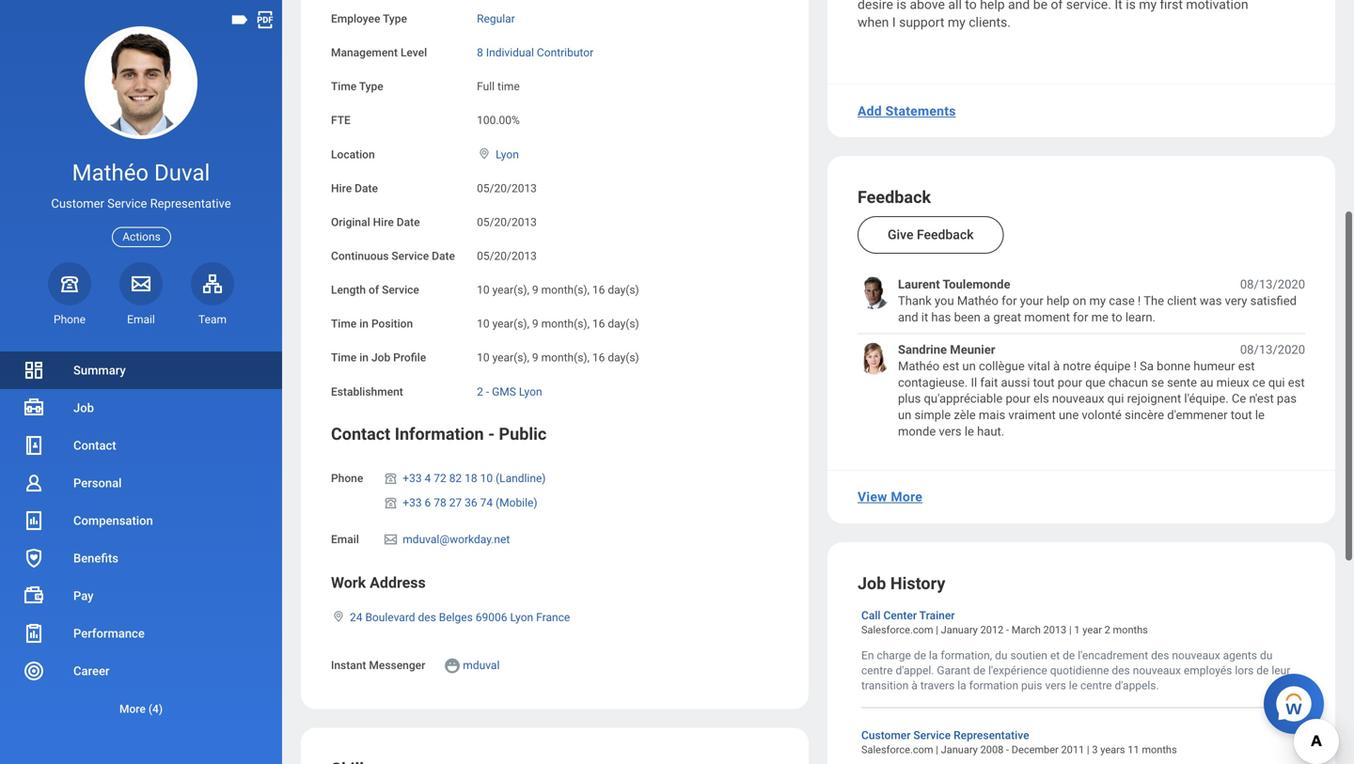 Task type: describe. For each thing, give the bounding box(es) containing it.
2 - gms lyon link
[[477, 382, 542, 399]]

1 horizontal spatial est
[[1238, 359, 1255, 373]]

lyon inside contact information - public group
[[510, 611, 533, 625]]

1 vertical spatial months
[[1142, 745, 1177, 756]]

et
[[1050, 649, 1060, 662]]

phone image for +33 6 78 27 36 74 (mobile)
[[382, 496, 399, 511]]

78
[[434, 497, 446, 510]]

il
[[971, 375, 977, 390]]

0 vertical spatial date
[[355, 182, 378, 195]]

time for time in job profile
[[331, 351, 357, 365]]

continuous service date
[[331, 250, 455, 263]]

phone inside popup button
[[54, 313, 86, 326]]

month(s), for time in job profile
[[541, 351, 590, 365]]

0 vertical spatial for
[[1002, 294, 1017, 308]]

sa
[[1140, 359, 1154, 373]]

address
[[370, 574, 426, 592]]

que
[[1085, 375, 1106, 390]]

in for job
[[359, 351, 369, 365]]

mathéo for duval
[[72, 159, 149, 186]]

date for hire
[[397, 216, 420, 229]]

location
[[331, 148, 375, 161]]

08/13/2020 for mathéo est un collègue vital à notre équipe ! sa bonne humeur est contagieuse. il fait aussi tout pour que chacun se sente au mieux ce qui est plus qu'appréciable pour els nouveaux qui rejoignent l'équipe. ce n'est pas un simple zèle mais vraiment une volonté sincère d'emmener tout le monde vers le haut.
[[1240, 343, 1305, 357]]

pay
[[73, 589, 94, 603]]

and
[[898, 310, 918, 324]]

1 vertical spatial representative
[[954, 729, 1029, 743]]

mduval
[[463, 659, 500, 673]]

continuous
[[331, 250, 389, 263]]

time in position
[[331, 318, 413, 331]]

time
[[498, 80, 520, 93]]

mduval@workday.net link
[[403, 530, 510, 546]]

+33 for +33 4 72 82 18 10 (landline)
[[403, 472, 422, 485]]

position
[[371, 318, 413, 331]]

contagieuse.
[[898, 375, 968, 390]]

instant messenger
[[331, 659, 425, 673]]

1 vertical spatial nouveaux
[[1172, 649, 1220, 662]]

0 vertical spatial feedback
[[858, 188, 931, 208]]

27
[[449, 497, 462, 510]]

- right "2008"
[[1006, 745, 1009, 756]]

leur
[[1272, 664, 1291, 678]]

2 horizontal spatial des
[[1151, 649, 1169, 662]]

navigation pane region
[[0, 0, 282, 765]]

contributor
[[537, 46, 594, 59]]

formation
[[969, 680, 1019, 693]]

(mobile)
[[496, 497, 537, 510]]

+33 4 72 82 18 10 (landline)
[[403, 472, 546, 485]]

le inside en charge de la formation, du soutien et de l'encadrement des nouveaux agents du centre d'appel. garant de l'expérience quotidienne des nouveaux employés lors de leur transition à travers la formation puis vers le centre d'appels.
[[1069, 680, 1078, 693]]

8
[[477, 46, 483, 59]]

0 horizontal spatial le
[[965, 425, 974, 439]]

de down 'formation,'
[[973, 664, 986, 678]]

mathéo inside thank you mathéo for your help on my case ! the client was very satisfied and it has been a great moment for me to learn.
[[957, 294, 999, 308]]

1 vertical spatial centre
[[1081, 680, 1112, 693]]

compensation
[[73, 514, 153, 528]]

pay image
[[23, 585, 45, 608]]

laurent toulemonde link
[[898, 277, 1011, 293]]

nouveaux inside mathéo est un collègue vital à notre équipe ! sa bonne humeur est contagieuse. il fait aussi tout pour que chacun se sente au mieux ce qui est plus qu'appréciable pour els nouveaux qui rejoignent l'équipe. ce n'est pas un simple zèle mais vraiment une volonté sincère d'emmener tout le monde vers le haut.
[[1052, 392, 1104, 406]]

phone image for +33 4 72 82 18 10 (landline)
[[382, 471, 399, 486]]

contact for contact
[[73, 439, 116, 453]]

2 inside call center trainer salesforce.com   |   january 2012 - march 2013 | 1 year 2 months
[[1105, 624, 1110, 636]]

+33 4 72 82 18 10 (landline) link
[[403, 468, 546, 485]]

actions
[[122, 230, 161, 244]]

16 for time in job profile
[[592, 351, 605, 365]]

0 vertical spatial lyon
[[496, 148, 519, 161]]

1 horizontal spatial for
[[1073, 310, 1088, 324]]

10 inside items selected "list"
[[480, 472, 493, 485]]

individual
[[486, 46, 534, 59]]

location image
[[331, 610, 346, 624]]

plus
[[898, 392, 921, 406]]

call
[[861, 609, 881, 622]]

0 vertical spatial la
[[929, 649, 938, 662]]

transition
[[861, 680, 909, 693]]

10 year(s), 9 month(s), 16 day(s) for time in position
[[477, 318, 639, 331]]

compensation image
[[23, 510, 45, 532]]

salesforce.com inside call center trainer salesforce.com   |   january 2012 - march 2013 | 1 year 2 months
[[861, 624, 933, 636]]

0 vertical spatial tout
[[1033, 375, 1055, 390]]

items selected list
[[382, 468, 576, 514]]

2 january from the top
[[941, 745, 978, 756]]

me
[[1091, 310, 1109, 324]]

was
[[1200, 294, 1222, 308]]

laurent toulemonde
[[898, 278, 1011, 292]]

view printable version (pdf) image
[[255, 9, 276, 30]]

agents
[[1223, 649, 1257, 662]]

toulemonde
[[943, 278, 1011, 292]]

team
[[198, 313, 227, 326]]

72
[[434, 472, 446, 485]]

january inside call center trainer salesforce.com   |   january 2012 - march 2013 | 1 year 2 months
[[941, 624, 978, 636]]

list containing summary
[[0, 352, 282, 728]]

service down 'travers'
[[914, 729, 951, 743]]

add statements
[[858, 103, 956, 119]]

10 year(s), 9 month(s), 16 day(s) for length of service
[[477, 284, 639, 297]]

1 horizontal spatial job
[[371, 351, 390, 365]]

very
[[1225, 294, 1247, 308]]

| down customer service representative link
[[936, 745, 939, 756]]

meunier
[[950, 343, 995, 357]]

work address
[[331, 574, 426, 592]]

employee's photo (laurent toulemonde (on leave)) image
[[858, 277, 891, 310]]

1 vertical spatial tout
[[1231, 408, 1252, 422]]

vers inside mathéo est un collègue vital à notre équipe ! sa bonne humeur est contagieuse. il fait aussi tout pour que chacun se sente au mieux ce qui est plus qu'appréciable pour els nouveaux qui rejoignent l'équipe. ce n'est pas un simple zèle mais vraiment une volonté sincère d'emmener tout le monde vers le haut.
[[939, 425, 962, 439]]

performance
[[73, 627, 145, 641]]

time for time type
[[331, 80, 357, 93]]

pas
[[1277, 392, 1297, 406]]

+33 6 78 27 36 74 (mobile)
[[403, 497, 537, 510]]

phone mathéo duval element
[[48, 312, 91, 327]]

haut.
[[977, 425, 1005, 439]]

24 boulevard des belges 69006 lyon france link
[[350, 608, 570, 625]]

regular link
[[477, 8, 515, 25]]

69006
[[476, 611, 507, 625]]

moment
[[1024, 310, 1070, 324]]

customer inside the navigation pane region
[[51, 197, 104, 211]]

been
[[954, 310, 981, 324]]

05/20/2013 for hire date
[[477, 182, 537, 195]]

formation,
[[941, 649, 992, 662]]

your
[[1020, 294, 1044, 308]]

- inside group
[[488, 425, 495, 444]]

years
[[1101, 745, 1125, 756]]

2 - gms lyon
[[477, 385, 542, 399]]

service inside the navigation pane region
[[107, 197, 147, 211]]

2 vertical spatial nouveaux
[[1133, 664, 1181, 678]]

full time element
[[477, 76, 520, 93]]

continuous service date element
[[477, 238, 537, 264]]

more inside button
[[891, 490, 923, 505]]

équipe
[[1094, 359, 1131, 373]]

bonne
[[1157, 359, 1191, 373]]

yahoo image
[[443, 658, 461, 675]]

| down trainer
[[936, 624, 939, 636]]

18
[[465, 472, 477, 485]]

type for time type
[[359, 80, 383, 93]]

boulevard
[[365, 611, 415, 625]]

france
[[536, 611, 570, 625]]

mathéo for est
[[898, 359, 940, 373]]

job for job
[[73, 401, 94, 415]]

career
[[73, 664, 110, 679]]

has
[[931, 310, 951, 324]]

0 vertical spatial un
[[962, 359, 976, 373]]

0 horizontal spatial est
[[943, 359, 959, 373]]

des inside contact information - public group
[[418, 611, 436, 625]]

view more
[[858, 490, 923, 505]]

list containing laurent toulemonde
[[858, 277, 1305, 440]]

de left leur
[[1257, 664, 1269, 678]]

email mathéo duval element
[[119, 312, 163, 327]]

duval
[[154, 159, 210, 186]]

statements
[[886, 103, 956, 119]]

month(s), for length of service
[[541, 284, 590, 297]]

service down original hire date
[[392, 250, 429, 263]]

give feedback button
[[858, 216, 1004, 254]]

email button
[[119, 262, 163, 327]]

hire date element
[[477, 171, 537, 196]]

à inside mathéo est un collègue vital à notre équipe ! sa bonne humeur est contagieuse. il fait aussi tout pour que chacun se sente au mieux ce qui est plus qu'appréciable pour els nouveaux qui rejoignent l'équipe. ce n'est pas un simple zèle mais vraiment une volonté sincère d'emmener tout le monde vers le haut.
[[1053, 359, 1060, 373]]

salesforce.com   |   january 2008 - december 2011 | 3 years 11 months
[[861, 745, 1177, 756]]

messenger
[[369, 659, 425, 673]]

representative inside the navigation pane region
[[150, 197, 231, 211]]

career image
[[23, 660, 45, 683]]

4
[[425, 472, 431, 485]]

phone image
[[56, 273, 83, 295]]

call center trainer salesforce.com   |   january 2012 - march 2013 | 1 year 2 months
[[861, 609, 1148, 636]]

job for job history
[[858, 574, 886, 594]]

ce
[[1232, 392, 1246, 406]]

customer service representative inside the navigation pane region
[[51, 197, 231, 211]]

march
[[1012, 624, 1041, 636]]

36
[[465, 497, 477, 510]]

profile
[[393, 351, 426, 365]]

! inside mathéo est un collègue vital à notre équipe ! sa bonne humeur est contagieuse. il fait aussi tout pour que chacun se sente au mieux ce qui est plus qu'appréciable pour els nouveaux qui rejoignent l'équipe. ce n'est pas un simple zèle mais vraiment une volonté sincère d'emmener tout le monde vers le haut.
[[1134, 359, 1137, 373]]

type for employee type
[[383, 12, 407, 25]]

9 for time in job profile
[[532, 351, 539, 365]]

simple
[[915, 408, 951, 422]]

d'appel.
[[896, 664, 934, 678]]

1 horizontal spatial customer service representative
[[861, 729, 1029, 743]]

1 vertical spatial un
[[898, 408, 912, 422]]

0 vertical spatial le
[[1255, 408, 1265, 422]]

client
[[1167, 294, 1197, 308]]

call center trainer link
[[861, 606, 955, 622]]

time for time in position
[[331, 318, 357, 331]]

month(s), for time in position
[[541, 318, 590, 331]]

2 inside "link"
[[477, 385, 483, 399]]

de right et
[[1063, 649, 1075, 662]]

l'encadrement
[[1078, 649, 1148, 662]]



Task type: locate. For each thing, give the bounding box(es) containing it.
2 05/20/2013 from the top
[[477, 216, 537, 229]]

0 horizontal spatial date
[[355, 182, 378, 195]]

employee's photo (sandrine meunier) image
[[858, 342, 891, 375]]

1 vertical spatial le
[[965, 425, 974, 439]]

qui right ce
[[1268, 375, 1285, 390]]

2 vertical spatial 16
[[592, 351, 605, 365]]

customer service representative
[[51, 197, 231, 211], [861, 729, 1029, 743]]

1 vertical spatial pour
[[1006, 392, 1030, 406]]

|
[[936, 624, 939, 636], [1069, 624, 1072, 636], [936, 745, 939, 756], [1087, 745, 1090, 756]]

0 horizontal spatial !
[[1134, 359, 1137, 373]]

list
[[858, 277, 1305, 440], [0, 352, 282, 728]]

1
[[1074, 624, 1080, 636]]

0 vertical spatial vers
[[939, 425, 962, 439]]

case
[[1109, 294, 1135, 308]]

+33 inside 'link'
[[403, 497, 422, 510]]

10 inside the time in job profile element
[[477, 351, 490, 365]]

lyon right "gms"
[[519, 385, 542, 399]]

1 january from the top
[[941, 624, 978, 636]]

for down on
[[1073, 310, 1088, 324]]

work
[[331, 574, 366, 592]]

time in position element
[[477, 306, 639, 332]]

on
[[1073, 294, 1086, 308]]

month(s), inside the time in job profile element
[[541, 351, 590, 365]]

year(s), inside the time in job profile element
[[492, 351, 529, 365]]

0 horizontal spatial à
[[912, 680, 918, 693]]

nouveaux up employés
[[1172, 649, 1220, 662]]

instant
[[331, 659, 366, 673]]

months right 11
[[1142, 745, 1177, 756]]

16 inside the time in job profile element
[[592, 351, 605, 365]]

l'équipe.
[[1184, 392, 1229, 406]]

year(s), down continuous service date element
[[492, 284, 529, 297]]

2 phone image from the top
[[382, 496, 399, 511]]

- inside call center trainer salesforce.com   |   january 2012 - march 2013 | 1 year 2 months
[[1006, 624, 1009, 636]]

email inside contact information - public group
[[331, 533, 359, 546]]

1 16 from the top
[[592, 284, 605, 297]]

0 horizontal spatial du
[[995, 649, 1008, 662]]

3 year(s), from the top
[[492, 351, 529, 365]]

type up management level
[[383, 12, 407, 25]]

customer service representative link
[[861, 726, 1029, 743]]

1 vertical spatial !
[[1134, 359, 1137, 373]]

0 horizontal spatial centre
[[861, 664, 893, 678]]

0 vertical spatial 16
[[592, 284, 605, 297]]

0 vertical spatial à
[[1053, 359, 1060, 373]]

charge
[[877, 649, 911, 662]]

benefits image
[[23, 547, 45, 570]]

0 vertical spatial 2
[[477, 385, 483, 399]]

1 10 year(s), 9 month(s), 16 day(s) from the top
[[477, 284, 639, 297]]

3 05/20/2013 from the top
[[477, 250, 537, 263]]

un down plus
[[898, 408, 912, 422]]

3 9 from the top
[[532, 351, 539, 365]]

thank
[[898, 294, 932, 308]]

chacun
[[1109, 375, 1148, 390]]

day(s) inside time in position element
[[608, 318, 639, 331]]

regular
[[477, 12, 515, 25]]

1 horizontal spatial customer
[[861, 729, 911, 743]]

mathéo est un collègue vital à notre équipe ! sa bonne humeur est contagieuse. il fait aussi tout pour que chacun se sente au mieux ce qui est plus qu'appréciable pour els nouveaux qui rejoignent l'équipe. ce n'est pas un simple zèle mais vraiment une volonté sincère d'emmener tout le monde vers le haut.
[[898, 359, 1305, 439]]

n'est
[[1249, 392, 1274, 406]]

la up d'appel.
[[929, 649, 938, 662]]

representative up "2008"
[[954, 729, 1029, 743]]

sincère
[[1125, 408, 1164, 422]]

2 salesforce.com from the top
[[861, 745, 933, 756]]

hire right original
[[373, 216, 394, 229]]

0 vertical spatial type
[[383, 12, 407, 25]]

05/20/2013
[[477, 182, 537, 195], [477, 216, 537, 229], [477, 250, 537, 263]]

for up great
[[1002, 294, 1017, 308]]

fait
[[980, 375, 998, 390]]

0 vertical spatial qui
[[1268, 375, 1285, 390]]

it
[[921, 310, 928, 324]]

0 vertical spatial customer service representative
[[51, 197, 231, 211]]

2 horizontal spatial date
[[432, 250, 455, 263]]

0 horizontal spatial des
[[418, 611, 436, 625]]

december
[[1012, 745, 1059, 756]]

le down zèle
[[965, 425, 974, 439]]

contact inside group
[[331, 425, 391, 444]]

10 inside time in position element
[[477, 318, 490, 331]]

1 horizontal spatial à
[[1053, 359, 1060, 373]]

january down customer service representative link
[[941, 745, 978, 756]]

9 for time in position
[[532, 318, 539, 331]]

1 vertical spatial day(s)
[[608, 318, 639, 331]]

1 vertical spatial hire
[[373, 216, 394, 229]]

0 horizontal spatial qui
[[1108, 392, 1124, 406]]

type down management
[[359, 80, 383, 93]]

garant
[[937, 664, 971, 678]]

1 vertical spatial january
[[941, 745, 978, 756]]

| left the "3"
[[1087, 745, 1090, 756]]

! left sa
[[1134, 359, 1137, 373]]

| left 1
[[1069, 624, 1072, 636]]

phone inside contact information - public group
[[331, 472, 363, 485]]

date up original hire date
[[355, 182, 378, 195]]

lyon right 69006
[[510, 611, 533, 625]]

1 vertical spatial phone
[[331, 472, 363, 485]]

months inside call center trainer salesforce.com   |   january 2012 - march 2013 | 1 year 2 months
[[1113, 624, 1148, 636]]

original
[[331, 216, 370, 229]]

sente
[[1167, 375, 1197, 390]]

1 horizontal spatial du
[[1260, 649, 1273, 662]]

month(s), inside length of service element
[[541, 284, 590, 297]]

16 for length of service
[[592, 284, 605, 297]]

1 horizontal spatial centre
[[1081, 680, 1112, 693]]

est up ce
[[1238, 359, 1255, 373]]

location image
[[477, 147, 492, 160]]

1 vertical spatial vers
[[1045, 680, 1066, 693]]

view
[[858, 490, 887, 505]]

1 vertical spatial job
[[73, 401, 94, 415]]

1 horizontal spatial la
[[958, 680, 966, 693]]

0 vertical spatial pour
[[1058, 375, 1082, 390]]

contact image
[[23, 434, 45, 457]]

mathéo down toulemonde
[[957, 294, 999, 308]]

performance image
[[23, 623, 45, 645]]

day(s) inside the time in job profile element
[[608, 351, 639, 365]]

year(s), for time in job profile
[[492, 351, 529, 365]]

- left "gms"
[[486, 385, 489, 399]]

january up 'formation,'
[[941, 624, 978, 636]]

est
[[943, 359, 959, 373], [1238, 359, 1255, 373], [1288, 375, 1305, 390]]

la down garant
[[958, 680, 966, 693]]

10 year(s), 9 month(s), 16 day(s)
[[477, 284, 639, 297], [477, 318, 639, 331], [477, 351, 639, 365]]

day(s) for length of service
[[608, 284, 639, 297]]

1 horizontal spatial pour
[[1058, 375, 1082, 390]]

more (4) button
[[0, 690, 282, 728]]

2 horizontal spatial job
[[858, 574, 886, 594]]

1 horizontal spatial 2
[[1105, 624, 1110, 636]]

1 horizontal spatial list
[[858, 277, 1305, 440]]

1 vertical spatial à
[[912, 680, 918, 693]]

0 horizontal spatial hire
[[331, 182, 352, 195]]

phone image
[[382, 471, 399, 486], [382, 496, 399, 511]]

mathéo inside the navigation pane region
[[72, 159, 149, 186]]

d'emmener
[[1167, 408, 1228, 422]]

0 vertical spatial more
[[891, 490, 923, 505]]

1 horizontal spatial more
[[891, 490, 923, 505]]

contact up personal
[[73, 439, 116, 453]]

year(s), inside length of service element
[[492, 284, 529, 297]]

1 vertical spatial email
[[331, 533, 359, 546]]

lyon link
[[496, 144, 519, 161]]

1 month(s), from the top
[[541, 284, 590, 297]]

2 left "gms"
[[477, 385, 483, 399]]

volonté
[[1082, 408, 1122, 422]]

0 vertical spatial phone
[[54, 313, 86, 326]]

1 in from the top
[[359, 318, 369, 331]]

05/20/2013 for original hire date
[[477, 216, 537, 229]]

3 day(s) from the top
[[608, 351, 639, 365]]

phone image up mail icon
[[382, 496, 399, 511]]

1 vertical spatial customer
[[861, 729, 911, 743]]

vers down zèle
[[939, 425, 962, 439]]

type
[[383, 12, 407, 25], [359, 80, 383, 93]]

benefits
[[73, 552, 118, 566]]

the
[[1144, 294, 1164, 308]]

feedback right give
[[917, 227, 974, 243]]

des
[[418, 611, 436, 625], [1151, 649, 1169, 662], [1112, 664, 1130, 678]]

year
[[1083, 624, 1102, 636]]

length of service element
[[477, 272, 639, 298]]

1 +33 from the top
[[403, 472, 422, 485]]

level
[[401, 46, 427, 59]]

est down sandrine meunier link
[[943, 359, 959, 373]]

08/13/2020 up ce
[[1240, 343, 1305, 357]]

0 vertical spatial january
[[941, 624, 978, 636]]

management level
[[331, 46, 427, 59]]

à inside en charge de la formation, du soutien et de l'encadrement des nouveaux agents du centre d'appel. garant de l'expérience quotidienne des nouveaux employés lors de leur transition à travers la formation puis vers le centre d'appels.
[[912, 680, 918, 693]]

1 horizontal spatial vers
[[1045, 680, 1066, 693]]

vers
[[939, 425, 962, 439], [1045, 680, 1066, 693]]

9 inside length of service element
[[532, 284, 539, 297]]

de up d'appel.
[[914, 649, 926, 662]]

2
[[477, 385, 483, 399], [1105, 624, 1110, 636]]

1 05/20/2013 from the top
[[477, 182, 537, 195]]

contact for contact information - public
[[331, 425, 391, 444]]

2 9 from the top
[[532, 318, 539, 331]]

1 phone image from the top
[[382, 471, 399, 486]]

vraiment
[[1009, 408, 1056, 422]]

le down quotidienne
[[1069, 680, 1078, 693]]

0 horizontal spatial for
[[1002, 294, 1017, 308]]

16 inside length of service element
[[592, 284, 605, 297]]

my
[[1089, 294, 1106, 308]]

more inside dropdown button
[[119, 703, 146, 716]]

1 vertical spatial date
[[397, 216, 420, 229]]

mathéo up actions
[[72, 159, 149, 186]]

customer down mathéo duval
[[51, 197, 104, 211]]

1 vertical spatial la
[[958, 680, 966, 693]]

personal link
[[0, 465, 282, 502]]

mathéo inside mathéo est un collègue vital à notre équipe ! sa bonne humeur est contagieuse. il fait aussi tout pour que chacun se sente au mieux ce qui est plus qu'appréciable pour els nouveaux qui rejoignent l'équipe. ce n'est pas un simple zèle mais vraiment une volonté sincère d'emmener tout le monde vers le haut.
[[898, 359, 940, 373]]

- right 2012
[[1006, 624, 1009, 636]]

3 16 from the top
[[592, 351, 605, 365]]

service
[[107, 197, 147, 211], [392, 250, 429, 263], [382, 284, 419, 297], [914, 729, 951, 743]]

le down n'est
[[1255, 408, 1265, 422]]

centre
[[861, 664, 893, 678], [1081, 680, 1112, 693]]

du up l'expérience
[[995, 649, 1008, 662]]

9 up time in position element
[[532, 284, 539, 297]]

2 vertical spatial des
[[1112, 664, 1130, 678]]

1 vertical spatial 08/13/2020
[[1240, 343, 1305, 357]]

job history
[[858, 574, 945, 594]]

1 9 from the top
[[532, 284, 539, 297]]

des left belges
[[418, 611, 436, 625]]

1 day(s) from the top
[[608, 284, 639, 297]]

9 up 2 - gms lyon "link"
[[532, 351, 539, 365]]

time in job profile
[[331, 351, 426, 365]]

0 horizontal spatial representative
[[150, 197, 231, 211]]

day(s) inside length of service element
[[608, 284, 639, 297]]

time up establishment
[[331, 351, 357, 365]]

2 time from the top
[[331, 318, 357, 331]]

feedback inside 'button'
[[917, 227, 974, 243]]

2 right year at the bottom of page
[[1105, 624, 1110, 636]]

job
[[371, 351, 390, 365], [73, 401, 94, 415], [858, 574, 886, 594]]

05/20/2013 for continuous service date
[[477, 250, 537, 263]]

salesforce.com down customer service representative link
[[861, 745, 933, 756]]

3
[[1092, 745, 1098, 756]]

3 month(s), from the top
[[541, 351, 590, 365]]

1 vertical spatial 16
[[592, 318, 605, 331]]

est up pas
[[1288, 375, 1305, 390]]

10 year(s), 9 month(s), 16 day(s) down time in position element
[[477, 351, 639, 365]]

nouveaux
[[1052, 392, 1104, 406], [1172, 649, 1220, 662], [1133, 664, 1181, 678]]

des down l'encadrement
[[1112, 664, 1130, 678]]

0 horizontal spatial customer
[[51, 197, 104, 211]]

mail image
[[130, 273, 152, 295]]

10 for time in position
[[477, 318, 490, 331]]

personal image
[[23, 472, 45, 495]]

month(s), up time in position element
[[541, 284, 590, 297]]

year(s), up the time in job profile element
[[492, 318, 529, 331]]

email down mail image
[[127, 313, 155, 326]]

january
[[941, 624, 978, 636], [941, 745, 978, 756]]

1 time from the top
[[331, 80, 357, 93]]

0 horizontal spatial list
[[0, 352, 282, 728]]

contact down establishment
[[331, 425, 391, 444]]

05/20/2013 up original hire date element
[[477, 182, 537, 195]]

contact information - public group
[[331, 423, 779, 679]]

satisfied
[[1250, 294, 1297, 308]]

day(s) for time in job profile
[[608, 351, 639, 365]]

date left continuous service date element
[[432, 250, 455, 263]]

1 08/13/2020 from the top
[[1240, 278, 1305, 292]]

0 vertical spatial centre
[[861, 664, 893, 678]]

2 horizontal spatial mathéo
[[957, 294, 999, 308]]

24
[[350, 611, 363, 625]]

10 for length of service
[[477, 284, 490, 297]]

centre up transition
[[861, 664, 893, 678]]

le
[[1255, 408, 1265, 422], [965, 425, 974, 439], [1069, 680, 1078, 693]]

month(s), down time in position element
[[541, 351, 590, 365]]

0 vertical spatial nouveaux
[[1052, 392, 1104, 406]]

1 year(s), from the top
[[492, 284, 529, 297]]

qu'appréciable
[[924, 392, 1003, 406]]

email inside popup button
[[127, 313, 155, 326]]

help
[[1047, 294, 1070, 308]]

9 inside time in position element
[[532, 318, 539, 331]]

mail image
[[382, 532, 399, 547]]

time up the fte
[[331, 80, 357, 93]]

more right "view"
[[891, 490, 923, 505]]

laurent
[[898, 278, 940, 292]]

time type
[[331, 80, 383, 93]]

job up the call
[[858, 574, 886, 594]]

0 vertical spatial representative
[[150, 197, 231, 211]]

collègue
[[979, 359, 1025, 373]]

1 horizontal spatial date
[[397, 216, 420, 229]]

du up leur
[[1260, 649, 1273, 662]]

sandrine meunier link
[[898, 342, 995, 358]]

2 vertical spatial le
[[1069, 680, 1078, 693]]

08/13/2020 up the satisfied in the right top of the page
[[1240, 278, 1305, 292]]

16 for time in position
[[592, 318, 605, 331]]

2 +33 from the top
[[403, 497, 422, 510]]

9 for length of service
[[532, 284, 539, 297]]

1 vertical spatial in
[[359, 351, 369, 365]]

1 horizontal spatial hire
[[373, 216, 394, 229]]

10 year(s), 9 month(s), 16 day(s) for time in job profile
[[477, 351, 639, 365]]

16 inside time in position element
[[592, 318, 605, 331]]

year(s), inside time in position element
[[492, 318, 529, 331]]

3 10 year(s), 9 month(s), 16 day(s) from the top
[[477, 351, 639, 365]]

view team image
[[201, 273, 224, 295]]

1 salesforce.com from the top
[[861, 624, 933, 636]]

in for position
[[359, 318, 369, 331]]

1 vertical spatial +33
[[403, 497, 422, 510]]

10 for time in job profile
[[477, 351, 490, 365]]

0 horizontal spatial tout
[[1033, 375, 1055, 390]]

0 vertical spatial month(s),
[[541, 284, 590, 297]]

1 vertical spatial feedback
[[917, 227, 974, 243]]

1 vertical spatial for
[[1073, 310, 1088, 324]]

un down meunier on the right
[[962, 359, 976, 373]]

year(s), up 2 - gms lyon "link"
[[492, 351, 529, 365]]

1 horizontal spatial des
[[1112, 664, 1130, 678]]

2 10 year(s), 9 month(s), 16 day(s) from the top
[[477, 318, 639, 331]]

time down length
[[331, 318, 357, 331]]

travers
[[920, 680, 955, 693]]

time in job profile element
[[477, 340, 639, 366]]

1 horizontal spatial phone
[[331, 472, 363, 485]]

representative down duval
[[150, 197, 231, 211]]

10 year(s), 9 month(s), 16 day(s) up time in position element
[[477, 284, 639, 297]]

customer service representative down mathéo duval
[[51, 197, 231, 211]]

0 horizontal spatial contact
[[73, 439, 116, 453]]

1 vertical spatial 2
[[1105, 624, 1110, 636]]

month(s), inside time in position element
[[541, 318, 590, 331]]

service right of
[[382, 284, 419, 297]]

vital
[[1028, 359, 1050, 373]]

pour down aussi
[[1006, 392, 1030, 406]]

24 boulevard des belges 69006 lyon france
[[350, 611, 570, 625]]

0 vertical spatial day(s)
[[608, 284, 639, 297]]

fte element
[[477, 103, 520, 128]]

0 horizontal spatial email
[[127, 313, 155, 326]]

more (4)
[[119, 703, 163, 716]]

date for service
[[432, 250, 455, 263]]

2 vertical spatial day(s)
[[608, 351, 639, 365]]

day(s) up time in position element
[[608, 284, 639, 297]]

more left the (4)
[[119, 703, 146, 716]]

vers right puis
[[1045, 680, 1066, 693]]

0 horizontal spatial job
[[73, 401, 94, 415]]

contact inside the navigation pane region
[[73, 439, 116, 453]]

2 in from the top
[[359, 351, 369, 365]]

16 up the time in job profile element
[[592, 318, 605, 331]]

1 horizontal spatial un
[[962, 359, 976, 373]]

1 vertical spatial more
[[119, 703, 146, 716]]

1 vertical spatial time
[[331, 318, 357, 331]]

lyon inside "link"
[[519, 385, 542, 399]]

0 vertical spatial hire
[[331, 182, 352, 195]]

1 vertical spatial 10 year(s), 9 month(s), 16 day(s)
[[477, 318, 639, 331]]

0 vertical spatial email
[[127, 313, 155, 326]]

tag image
[[229, 9, 250, 30]]

2008
[[980, 745, 1004, 756]]

3 time from the top
[[331, 351, 357, 365]]

0 vertical spatial phone image
[[382, 471, 399, 486]]

day(s) down time in position element
[[608, 351, 639, 365]]

more (4) button
[[0, 698, 282, 721]]

en
[[861, 649, 874, 662]]

in up establishment
[[359, 351, 369, 365]]

job image
[[23, 397, 45, 419]]

tout down ce
[[1231, 408, 1252, 422]]

à down d'appel.
[[912, 680, 918, 693]]

6
[[425, 497, 431, 510]]

full
[[477, 80, 495, 93]]

2 08/13/2020 from the top
[[1240, 343, 1305, 357]]

monde
[[898, 425, 936, 439]]

+33 left 6
[[403, 497, 422, 510]]

! inside thank you mathéo for your help on my case ! the client was very satisfied and it has been a great moment for me to learn.
[[1138, 294, 1141, 308]]

customer down transition
[[861, 729, 911, 743]]

year(s), for time in position
[[492, 318, 529, 331]]

original hire date element
[[477, 204, 537, 230]]

l'expérience
[[988, 664, 1047, 678]]

summary image
[[23, 359, 45, 382]]

1 horizontal spatial mathéo
[[898, 359, 940, 373]]

customer service representative up "2008"
[[861, 729, 1029, 743]]

2 horizontal spatial est
[[1288, 375, 1305, 390]]

+33 for +33 6 78 27 36 74 (mobile)
[[403, 497, 422, 510]]

email up work
[[331, 533, 359, 546]]

0 horizontal spatial un
[[898, 408, 912, 422]]

16 up time in position element
[[592, 284, 605, 297]]

mathéo down the sandrine on the top
[[898, 359, 940, 373]]

0 vertical spatial 08/13/2020
[[1240, 278, 1305, 292]]

0 horizontal spatial more
[[119, 703, 146, 716]]

05/20/2013 up continuous service date element
[[477, 216, 537, 229]]

phone left 4
[[331, 472, 363, 485]]

public
[[499, 425, 547, 444]]

2 day(s) from the top
[[608, 318, 639, 331]]

16
[[592, 284, 605, 297], [592, 318, 605, 331], [592, 351, 605, 365]]

job inside the navigation pane region
[[73, 401, 94, 415]]

9 up the time in job profile element
[[532, 318, 539, 331]]

1 vertical spatial qui
[[1108, 392, 1124, 406]]

- inside "link"
[[486, 385, 489, 399]]

08/13/2020 for thank you mathéo for your help on my case ! the client was very satisfied and it has been a great moment for me to learn.
[[1240, 278, 1305, 292]]

!
[[1138, 294, 1141, 308], [1134, 359, 1137, 373]]

10 inside length of service element
[[477, 284, 490, 297]]

day(s) for time in position
[[608, 318, 639, 331]]

service down mathéo duval
[[107, 197, 147, 211]]

hire up original
[[331, 182, 352, 195]]

2 year(s), from the top
[[492, 318, 529, 331]]

0 horizontal spatial mathéo
[[72, 159, 149, 186]]

team mathéo duval element
[[191, 312, 234, 327]]

2 vertical spatial month(s),
[[541, 351, 590, 365]]

10 year(s), 9 month(s), 16 day(s) up the time in job profile element
[[477, 318, 639, 331]]

vers inside en charge de la formation, du soutien et de l'encadrement des nouveaux agents du centre d'appel. garant de l'expérience quotidienne des nouveaux employés lors de leur transition à travers la formation puis vers le centre d'appels.
[[1045, 680, 1066, 693]]

year(s), for length of service
[[492, 284, 529, 297]]

2 month(s), from the top
[[541, 318, 590, 331]]

lyon
[[496, 148, 519, 161], [519, 385, 542, 399], [510, 611, 533, 625]]

2 du from the left
[[1260, 649, 1273, 662]]

month(s), up the time in job profile element
[[541, 318, 590, 331]]

feedback up give
[[858, 188, 931, 208]]

2 vertical spatial year(s),
[[492, 351, 529, 365]]

2 16 from the top
[[592, 318, 605, 331]]

0 vertical spatial in
[[359, 318, 369, 331]]

for
[[1002, 294, 1017, 308], [1073, 310, 1088, 324]]

phone down phone image
[[54, 313, 86, 326]]

un
[[962, 359, 976, 373], [898, 408, 912, 422]]

9 inside the time in job profile element
[[532, 351, 539, 365]]

0 vertical spatial 05/20/2013
[[477, 182, 537, 195]]

-
[[486, 385, 489, 399], [488, 425, 495, 444], [1006, 624, 1009, 636], [1006, 745, 1009, 756]]

1 du from the left
[[995, 649, 1008, 662]]

pour down notre
[[1058, 375, 1082, 390]]



Task type: vqa. For each thing, say whether or not it's contained in the screenshot.
the rightmost phone icon
yes



